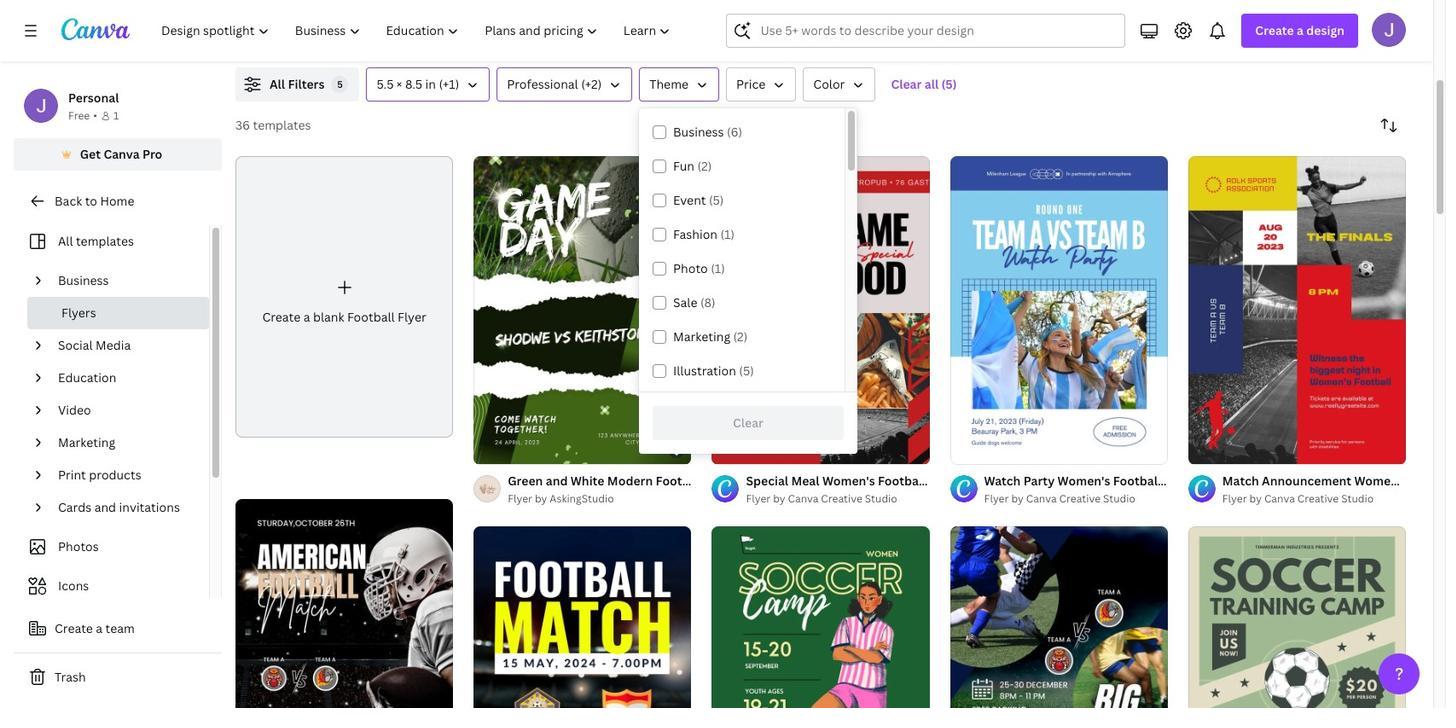 Task type: vqa. For each thing, say whether or not it's contained in the screenshot.


Task type: locate. For each thing, give the bounding box(es) containing it.
0 vertical spatial marketing
[[673, 329, 731, 345]]

all left the filters
[[270, 76, 285, 92]]

(2) right fun
[[698, 158, 712, 174]]

green yellow simple women soccer camp flyer image
[[712, 527, 930, 708]]

0 horizontal spatial flyer by canva creative studio
[[746, 492, 897, 506]]

create inside "button"
[[55, 620, 93, 637]]

1 horizontal spatial and
[[546, 473, 568, 489]]

0 vertical spatial templates
[[253, 117, 311, 133]]

templates for all templates
[[76, 233, 134, 249]]

(1)
[[721, 226, 735, 242], [711, 260, 725, 276]]

0 horizontal spatial (2)
[[698, 158, 712, 174]]

trash link
[[14, 660, 222, 695]]

game
[[707, 473, 741, 489]]

print products
[[58, 467, 141, 483]]

(5) right all
[[942, 76, 957, 92]]

all
[[270, 76, 285, 92], [58, 233, 73, 249]]

(5)
[[942, 76, 957, 92], [709, 192, 724, 208], [739, 363, 754, 379]]

blank
[[313, 309, 344, 325]]

(2) for fun (2)
[[698, 158, 712, 174]]

1 vertical spatial business
[[58, 272, 109, 288]]

illustration (5)
[[673, 363, 754, 379]]

color button
[[803, 67, 876, 102]]

(2)
[[698, 158, 712, 174], [733, 329, 748, 345]]

0 vertical spatial football
[[347, 309, 395, 325]]

0 horizontal spatial clear
[[733, 415, 764, 431]]

1 flyer by canva creative studio from the left
[[746, 492, 897, 506]]

fashion
[[673, 226, 718, 242]]

2 horizontal spatial studio
[[1342, 492, 1374, 506]]

social media link
[[51, 329, 199, 362]]

0 horizontal spatial a
[[96, 620, 102, 637]]

white
[[571, 473, 605, 489]]

flyer by canva creative studio
[[746, 492, 897, 506], [984, 492, 1136, 506], [1223, 492, 1374, 506]]

business
[[673, 124, 724, 140], [58, 272, 109, 288]]

1 horizontal spatial (2)
[[733, 329, 748, 345]]

create down icons
[[55, 620, 93, 637]]

canva
[[104, 146, 140, 162], [788, 492, 819, 506], [1026, 492, 1057, 506], [1265, 492, 1295, 506]]

0 vertical spatial and
[[546, 473, 568, 489]]

and
[[546, 473, 568, 489], [94, 499, 116, 515]]

2 creative from the left
[[1059, 492, 1101, 506]]

football down $
[[656, 473, 704, 489]]

None search field
[[727, 14, 1126, 48]]

2 horizontal spatial flyer by canva creative studio link
[[1223, 491, 1406, 508]]

theme button
[[639, 67, 719, 102]]

0 vertical spatial business
[[673, 124, 724, 140]]

team
[[105, 620, 135, 637]]

1
[[113, 108, 119, 123]]

2 horizontal spatial a
[[1297, 22, 1304, 38]]

1 vertical spatial marketing
[[58, 434, 115, 451]]

a left blank
[[304, 309, 310, 325]]

3 creative from the left
[[1298, 492, 1339, 506]]

×
[[397, 76, 402, 92]]

1 vertical spatial clear
[[733, 415, 764, 431]]

0 horizontal spatial and
[[94, 499, 116, 515]]

business up fun (2)
[[673, 124, 724, 140]]

by inside the green and white modern football game day flyer flyer by askingstudio
[[535, 492, 547, 506]]

illustration
[[673, 363, 736, 379]]

0 horizontal spatial studio
[[865, 492, 897, 506]]

(1) right fashion
[[721, 226, 735, 242]]

green and yellow modern football flyer image
[[474, 527, 691, 708]]

templates down 'back to home'
[[76, 233, 134, 249]]

2 flyer by canva creative studio link from the left
[[984, 491, 1168, 508]]

products
[[89, 467, 141, 483]]

$
[[674, 445, 680, 457]]

by for dark blue modern big match soccer flyer image
[[1011, 492, 1024, 506]]

clear up day
[[733, 415, 764, 431]]

1 creative from the left
[[821, 492, 863, 506]]

1 vertical spatial templates
[[76, 233, 134, 249]]

event (5)
[[673, 192, 724, 208]]

(5) right event
[[709, 192, 724, 208]]

0 horizontal spatial football
[[347, 309, 395, 325]]

free •
[[68, 108, 97, 123]]

1 horizontal spatial clear
[[891, 76, 922, 92]]

0 horizontal spatial templates
[[76, 233, 134, 249]]

cards
[[58, 499, 91, 515]]

a left the team in the left of the page
[[96, 620, 102, 637]]

price
[[736, 76, 766, 92]]

1 vertical spatial (2)
[[733, 329, 748, 345]]

education
[[58, 369, 116, 386]]

0 vertical spatial all
[[270, 76, 285, 92]]

clear
[[891, 76, 922, 92], [733, 415, 764, 431]]

3 flyer by canva creative studio from the left
[[1223, 492, 1374, 506]]

flyer by askingstudio link
[[508, 491, 691, 508]]

photo
[[673, 260, 708, 276]]

1 horizontal spatial studio
[[1103, 492, 1136, 506]]

2 horizontal spatial create
[[1255, 22, 1294, 38]]

1 vertical spatial all
[[58, 233, 73, 249]]

2 vertical spatial create
[[55, 620, 93, 637]]

1 by from the left
[[535, 492, 547, 506]]

1 horizontal spatial create
[[262, 309, 301, 325]]

2 horizontal spatial flyer by canva creative studio
[[1223, 492, 1374, 506]]

video
[[58, 402, 91, 418]]

back
[[55, 193, 82, 209]]

top level navigation element
[[150, 14, 686, 48]]

1 horizontal spatial business
[[673, 124, 724, 140]]

4 by from the left
[[1250, 492, 1262, 506]]

1 horizontal spatial creative
[[1059, 492, 1101, 506]]

0 horizontal spatial flyer by canva creative studio link
[[746, 491, 930, 508]]

0 vertical spatial clear
[[891, 76, 922, 92]]

1 vertical spatial football
[[656, 473, 704, 489]]

business for business
[[58, 272, 109, 288]]

2 vertical spatial (5)
[[739, 363, 754, 379]]

green and cream soccer training camp flyer image
[[1188, 527, 1406, 708]]

clear button
[[653, 406, 844, 440]]

(1) for fashion (1)
[[721, 226, 735, 242]]

clear all (5) button
[[883, 67, 966, 102]]

8.5
[[405, 76, 422, 92]]

0 horizontal spatial all
[[58, 233, 73, 249]]

2 by from the left
[[773, 492, 786, 506]]

0 horizontal spatial (5)
[[709, 192, 724, 208]]

1 horizontal spatial flyer by canva creative studio
[[984, 492, 1136, 506]]

create a blank football flyer element
[[236, 156, 453, 438]]

football right blank
[[347, 309, 395, 325]]

green and white modern football game day flyer flyer by askingstudio
[[508, 473, 798, 506]]

5.5 × 8.5 in (+1)
[[377, 76, 459, 92]]

by
[[535, 492, 547, 506], [773, 492, 786, 506], [1011, 492, 1024, 506], [1250, 492, 1262, 506]]

clear left all
[[891, 76, 922, 92]]

(+1)
[[439, 76, 459, 92]]

1 horizontal spatial marketing
[[673, 329, 731, 345]]

and inside the green and white modern football game day flyer flyer by askingstudio
[[546, 473, 568, 489]]

(1) for photo (1)
[[711, 260, 725, 276]]

creative for green and cream soccer training camp flyer image
[[1298, 492, 1339, 506]]

0 vertical spatial (5)
[[942, 76, 957, 92]]

professional
[[507, 76, 578, 92]]

templates right 36
[[253, 117, 311, 133]]

business (6)
[[673, 124, 742, 140]]

0 vertical spatial (2)
[[698, 158, 712, 174]]

flyer by canva creative studio link
[[746, 491, 930, 508], [984, 491, 1168, 508], [1223, 491, 1406, 508]]

1 horizontal spatial flyer by canva creative studio link
[[984, 491, 1168, 508]]

and left white
[[546, 473, 568, 489]]

2 flyer by canva creative studio from the left
[[984, 492, 1136, 506]]

and right cards
[[94, 499, 116, 515]]

3 flyer by canva creative studio link from the left
[[1223, 491, 1406, 508]]

(5) for illustration (5)
[[739, 363, 754, 379]]

1 studio from the left
[[865, 492, 897, 506]]

1 vertical spatial a
[[304, 309, 310, 325]]

studio for flyer by canva creative studio link related to green yellow simple women soccer camp flyer image
[[865, 492, 897, 506]]

(1) right photo
[[711, 260, 725, 276]]

creative for dark blue modern big match soccer flyer image
[[1059, 492, 1101, 506]]

(5) right illustration
[[739, 363, 754, 379]]

0 vertical spatial a
[[1297, 22, 1304, 38]]

templates inside all templates link
[[76, 233, 134, 249]]

flyer by canva creative studio for green and cream soccer training camp flyer image
[[1223, 492, 1374, 506]]

1 horizontal spatial all
[[270, 76, 285, 92]]

marketing
[[673, 329, 731, 345], [58, 434, 115, 451]]

5 filter options selected element
[[331, 76, 349, 93]]

templates
[[253, 117, 311, 133], [76, 233, 134, 249]]

0 vertical spatial create
[[1255, 22, 1294, 38]]

business up flyers
[[58, 272, 109, 288]]

3 by from the left
[[1011, 492, 1024, 506]]

(5) for event (5)
[[709, 192, 724, 208]]

0 horizontal spatial marketing
[[58, 434, 115, 451]]

marketing down video
[[58, 434, 115, 451]]

3 studio from the left
[[1342, 492, 1374, 506]]

2 horizontal spatial creative
[[1298, 492, 1339, 506]]

2 horizontal spatial (5)
[[942, 76, 957, 92]]

1 vertical spatial (5)
[[709, 192, 724, 208]]

marketing (2)
[[673, 329, 748, 345]]

studio
[[865, 492, 897, 506], [1103, 492, 1136, 506], [1342, 492, 1374, 506]]

free
[[68, 108, 90, 123]]

all down the back on the top of page
[[58, 233, 73, 249]]

a inside dropdown button
[[1297, 22, 1304, 38]]

Search search field
[[761, 15, 1115, 47]]

2 studio from the left
[[1103, 492, 1136, 506]]

0 horizontal spatial create
[[55, 620, 93, 637]]

(2) up illustration (5)
[[733, 329, 748, 345]]

sale (8)
[[673, 294, 715, 311]]

1 horizontal spatial football
[[656, 473, 704, 489]]

0 horizontal spatial business
[[58, 272, 109, 288]]

0 vertical spatial (1)
[[721, 226, 735, 242]]

professional (+2) button
[[497, 67, 632, 102]]

1 vertical spatial create
[[262, 309, 301, 325]]

color
[[813, 76, 845, 92]]

1 horizontal spatial a
[[304, 309, 310, 325]]

media
[[96, 337, 131, 353]]

1 flyer by canva creative studio link from the left
[[746, 491, 930, 508]]

football inside the green and white modern football game day flyer flyer by askingstudio
[[656, 473, 704, 489]]

create a team button
[[14, 612, 222, 646]]

(2) for marketing (2)
[[733, 329, 748, 345]]

photos link
[[24, 531, 199, 563]]

marketing up illustration
[[673, 329, 731, 345]]

professional (+2)
[[507, 76, 602, 92]]

1 horizontal spatial (5)
[[739, 363, 754, 379]]

create inside dropdown button
[[1255, 22, 1294, 38]]

0 horizontal spatial creative
[[821, 492, 863, 506]]

a left "design"
[[1297, 22, 1304, 38]]

print
[[58, 467, 86, 483]]

create left blank
[[262, 309, 301, 325]]

1 horizontal spatial templates
[[253, 117, 311, 133]]

2 vertical spatial a
[[96, 620, 102, 637]]

jacob simon image
[[1372, 13, 1406, 47]]

video link
[[51, 394, 199, 427]]

personal
[[68, 90, 119, 106]]

create left "design"
[[1255, 22, 1294, 38]]

marketing for marketing (2)
[[673, 329, 731, 345]]

1 vertical spatial and
[[94, 499, 116, 515]]

1 vertical spatial (1)
[[711, 260, 725, 276]]

creative for green yellow simple women soccer camp flyer image
[[821, 492, 863, 506]]

a inside "button"
[[96, 620, 102, 637]]

business for business (6)
[[673, 124, 724, 140]]



Task type: describe. For each thing, give the bounding box(es) containing it.
create a design
[[1255, 22, 1345, 38]]

create for create a blank football flyer
[[262, 309, 301, 325]]

flyer by canva creative studio for dark blue modern big match soccer flyer image
[[984, 492, 1136, 506]]

green
[[508, 473, 543, 489]]

a for design
[[1297, 22, 1304, 38]]

filters
[[288, 76, 325, 92]]

social
[[58, 337, 93, 353]]

5.5
[[377, 76, 394, 92]]

event
[[673, 192, 706, 208]]

special meal women's football flyer in red black grey grid color blocks style image
[[712, 156, 930, 464]]

36
[[236, 117, 250, 133]]

flyer by canva creative studio link for dark blue modern big match soccer flyer image
[[984, 491, 1168, 508]]

back to home
[[55, 193, 134, 209]]

templates for 36 templates
[[253, 117, 311, 133]]

fashion (1)
[[673, 226, 735, 242]]

all for all templates
[[58, 233, 73, 249]]

Sort by button
[[1372, 108, 1406, 142]]

print products link
[[51, 459, 199, 491]]

photos
[[58, 538, 99, 555]]

watch party women's football flyer in light blue dark blue white grid color blocks style image
[[950, 156, 1168, 464]]

invitations
[[119, 499, 180, 515]]

a for team
[[96, 620, 102, 637]]

green and white modern football game day flyer image
[[474, 156, 691, 464]]

flyer by canva creative studio for green yellow simple women soccer camp flyer image
[[746, 492, 897, 506]]

(6)
[[727, 124, 742, 140]]

match announcement women's football flyer in yellow dark blue red grid color blocks style image
[[1188, 156, 1406, 464]]

studio for green and cream soccer training camp flyer image flyer by canva creative studio link
[[1342, 492, 1374, 506]]

fun
[[673, 158, 695, 174]]

modern
[[607, 473, 653, 489]]

36 templates
[[236, 117, 311, 133]]

all templates link
[[24, 225, 199, 258]]

get canva pro
[[80, 146, 162, 162]]

clear for clear all (5)
[[891, 76, 922, 92]]

create a design button
[[1242, 14, 1358, 48]]

canva for watch party women's football flyer in light blue dark blue white grid color blocks style 'image'
[[1026, 492, 1057, 506]]

flyer by canva creative studio link for green yellow simple women soccer camp flyer image
[[746, 491, 930, 508]]

(8)
[[701, 294, 715, 311]]

marketing link
[[51, 427, 199, 459]]

canva inside button
[[104, 146, 140, 162]]

all filters
[[270, 76, 325, 92]]

dark blue modern big match soccer flyer image
[[950, 527, 1168, 708]]

get canva pro button
[[14, 138, 222, 171]]

flyer inside create a blank football flyer element
[[398, 309, 426, 325]]

5
[[337, 78, 343, 90]]

icons
[[58, 578, 89, 594]]

and for green
[[546, 473, 568, 489]]

to
[[85, 193, 97, 209]]

create a blank football flyer
[[262, 309, 426, 325]]

all for all filters
[[270, 76, 285, 92]]

create for create a team
[[55, 620, 93, 637]]

price button
[[726, 67, 796, 102]]

theme
[[650, 76, 689, 92]]

design
[[1307, 22, 1345, 38]]

photo (1)
[[673, 260, 725, 276]]

cards and invitations link
[[51, 491, 199, 524]]

business link
[[51, 265, 199, 297]]

canva for match announcement women's football flyer in yellow dark blue red grid color blocks style image
[[1265, 492, 1295, 506]]

trash
[[55, 669, 86, 685]]

canva for special meal women's football flyer in red black grey grid color blocks style 'image'
[[788, 492, 819, 506]]

get
[[80, 146, 101, 162]]

cards and invitations
[[58, 499, 180, 515]]

icons link
[[24, 570, 199, 602]]

education link
[[51, 362, 199, 394]]

pro
[[142, 146, 162, 162]]

clear all (5)
[[891, 76, 957, 92]]

5.5 × 8.5 in (+1) button
[[366, 67, 490, 102]]

home
[[100, 193, 134, 209]]

all
[[925, 76, 939, 92]]

football flyers templates image
[[1042, 0, 1406, 47]]

create a team
[[55, 620, 135, 637]]

green and white modern football game day flyer link
[[508, 472, 798, 491]]

(5) inside button
[[942, 76, 957, 92]]

in
[[425, 76, 436, 92]]

create a blank football flyer link
[[236, 156, 453, 438]]

and for cards
[[94, 499, 116, 515]]

create for create a design
[[1255, 22, 1294, 38]]

(+2)
[[581, 76, 602, 92]]

social media
[[58, 337, 131, 353]]

by for green yellow simple women soccer camp flyer image
[[773, 492, 786, 506]]

studio for dark blue modern big match soccer flyer image's flyer by canva creative studio link
[[1103, 492, 1136, 506]]

askingstudio
[[550, 492, 614, 506]]

all templates
[[58, 233, 134, 249]]

flyers
[[61, 305, 96, 321]]

a for blank
[[304, 309, 310, 325]]

fun (2)
[[673, 158, 712, 174]]

clear for clear
[[733, 415, 764, 431]]

flyer by canva creative studio link for green and cream soccer training camp flyer image
[[1223, 491, 1406, 508]]

•
[[93, 108, 97, 123]]

marketing for marketing
[[58, 434, 115, 451]]

sale
[[673, 294, 698, 311]]

black modern american football match sport flyer image
[[236, 500, 453, 708]]

back to home link
[[14, 184, 222, 218]]

day
[[743, 473, 766, 489]]

by for green and cream soccer training camp flyer image
[[1250, 492, 1262, 506]]



